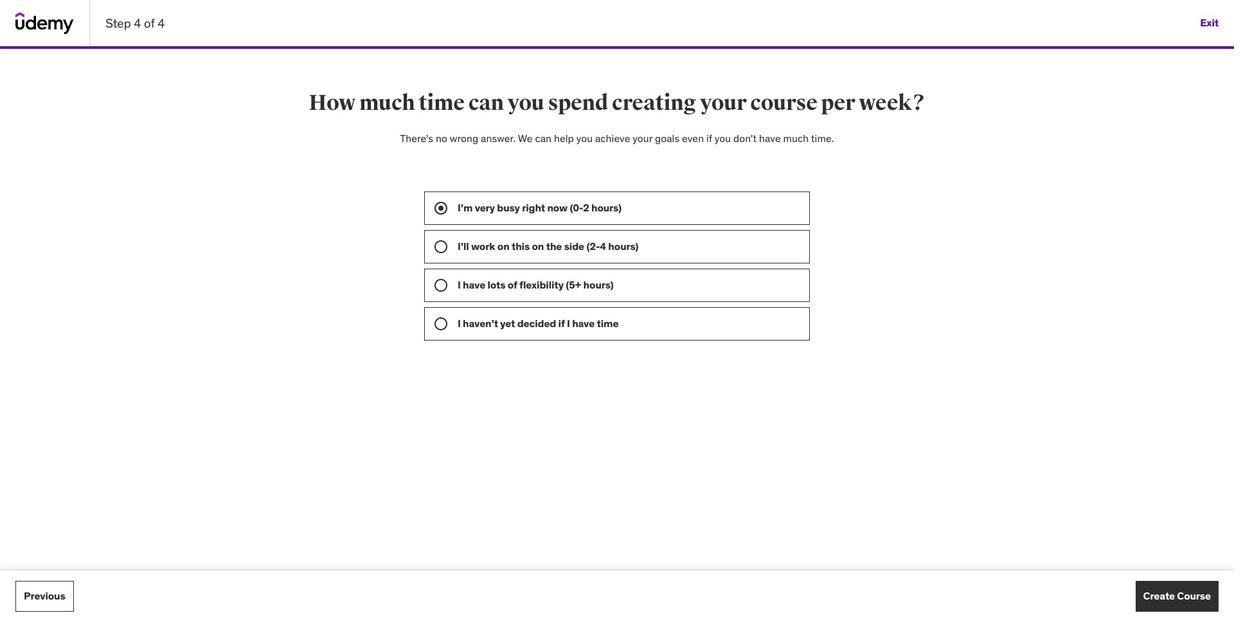 Task type: vqa. For each thing, say whether or not it's contained in the screenshot.
the of
yes



Task type: locate. For each thing, give the bounding box(es) containing it.
work
[[471, 240, 495, 253]]

2 horizontal spatial 4
[[600, 240, 606, 253]]

time
[[419, 89, 465, 116], [597, 317, 619, 330]]

help
[[554, 132, 574, 145]]

achieve
[[595, 132, 630, 145]]

1 vertical spatial of
[[508, 279, 517, 291]]

how much time can you spend creating your course per week?
[[309, 89, 925, 116]]

hours)
[[591, 201, 622, 214], [608, 240, 639, 253], [583, 279, 614, 291]]

0 horizontal spatial of
[[144, 15, 155, 31]]

i'm very busy right now (0-2 hours)
[[458, 201, 622, 214]]

you left don't
[[715, 132, 731, 145]]

this
[[512, 240, 530, 253]]

step
[[105, 15, 131, 31]]

course
[[750, 89, 817, 116]]

2 horizontal spatial have
[[759, 132, 781, 145]]

1 horizontal spatial on
[[532, 240, 544, 253]]

previous button
[[15, 581, 74, 612]]

(5+
[[566, 279, 581, 291]]

exit button
[[1200, 8, 1219, 39]]

0 horizontal spatial have
[[463, 279, 485, 291]]

have left "lots"
[[463, 279, 485, 291]]

lots
[[488, 279, 506, 291]]

you up we
[[508, 89, 544, 116]]

on left the
[[532, 240, 544, 253]]

of right "lots"
[[508, 279, 517, 291]]

1 horizontal spatial you
[[576, 132, 593, 145]]

2 vertical spatial have
[[572, 317, 595, 330]]

0 vertical spatial much
[[359, 89, 415, 116]]

much
[[359, 89, 415, 116], [783, 132, 809, 145]]

don't
[[734, 132, 757, 145]]

1 horizontal spatial of
[[508, 279, 517, 291]]

your
[[700, 89, 747, 116], [633, 132, 653, 145]]

have down the (5+ on the left top of page
[[572, 317, 595, 330]]

i left "lots"
[[458, 279, 461, 291]]

1 vertical spatial if
[[558, 317, 565, 330]]

if
[[706, 132, 712, 145], [558, 317, 565, 330]]

(0-
[[570, 201, 583, 214]]

we
[[518, 132, 533, 145]]

creating
[[612, 89, 696, 116]]

2 horizontal spatial you
[[715, 132, 731, 145]]

1 horizontal spatial time
[[597, 317, 619, 330]]

answer.
[[481, 132, 516, 145]]

week?
[[859, 89, 925, 116]]

hours) right the (5+ on the left top of page
[[583, 279, 614, 291]]

of
[[144, 15, 155, 31], [508, 279, 517, 291]]

your left goals
[[633, 132, 653, 145]]

now
[[547, 201, 568, 214]]

on left this
[[497, 240, 509, 253]]

spend
[[548, 89, 608, 116]]

0 horizontal spatial you
[[508, 89, 544, 116]]

1 vertical spatial much
[[783, 132, 809, 145]]

side
[[564, 240, 584, 253]]

i for i haven't yet decided if i have time
[[458, 317, 461, 330]]

1 horizontal spatial much
[[783, 132, 809, 145]]

hours) right (2-
[[608, 240, 639, 253]]

create course
[[1143, 590, 1211, 603]]

0 horizontal spatial can
[[468, 89, 504, 116]]

on
[[497, 240, 509, 253], [532, 240, 544, 253]]

0 vertical spatial have
[[759, 132, 781, 145]]

your up don't
[[700, 89, 747, 116]]

much left 'time.'
[[783, 132, 809, 145]]

you
[[508, 89, 544, 116], [576, 132, 593, 145], [715, 132, 731, 145]]

1 vertical spatial can
[[535, 132, 552, 145]]

have right don't
[[759, 132, 781, 145]]

0 vertical spatial time
[[419, 89, 465, 116]]

of right step
[[144, 15, 155, 31]]

0 vertical spatial your
[[700, 89, 747, 116]]

4
[[134, 15, 141, 31], [158, 15, 165, 31], [600, 240, 606, 253]]

0 horizontal spatial your
[[633, 132, 653, 145]]

can right we
[[535, 132, 552, 145]]

0 vertical spatial of
[[144, 15, 155, 31]]

i'm
[[458, 201, 473, 214]]

2 on from the left
[[532, 240, 544, 253]]

per
[[821, 89, 855, 116]]

previous
[[24, 590, 65, 603]]

there's
[[400, 132, 433, 145]]

can
[[468, 89, 504, 116], [535, 132, 552, 145]]

you right help
[[576, 132, 593, 145]]

much up the there's
[[359, 89, 415, 116]]

right
[[522, 201, 545, 214]]

0 horizontal spatial on
[[497, 240, 509, 253]]

i left "haven't"
[[458, 317, 461, 330]]

i
[[458, 279, 461, 291], [458, 317, 461, 330], [567, 317, 570, 330]]

1 horizontal spatial if
[[706, 132, 712, 145]]

if right decided
[[558, 317, 565, 330]]

yet
[[500, 317, 515, 330]]

i have lots of flexibility (5+ hours)
[[458, 279, 614, 291]]

very
[[475, 201, 495, 214]]

hours) right '2'
[[591, 201, 622, 214]]

if right even
[[706, 132, 712, 145]]

1 vertical spatial your
[[633, 132, 653, 145]]

exit
[[1200, 16, 1219, 29]]

have
[[759, 132, 781, 145], [463, 279, 485, 291], [572, 317, 595, 330]]

can up answer.
[[468, 89, 504, 116]]

0 vertical spatial if
[[706, 132, 712, 145]]

flexibility
[[519, 279, 564, 291]]

create course button
[[1136, 581, 1219, 612]]

busy
[[497, 201, 520, 214]]



Task type: describe. For each thing, give the bounding box(es) containing it.
1 horizontal spatial your
[[700, 89, 747, 116]]

0 vertical spatial hours)
[[591, 201, 622, 214]]

0 horizontal spatial much
[[359, 89, 415, 116]]

udemy image
[[15, 12, 74, 34]]

i for i have lots of flexibility (5+ hours)
[[458, 279, 461, 291]]

1 vertical spatial time
[[597, 317, 619, 330]]

1 horizontal spatial can
[[535, 132, 552, 145]]

i right decided
[[567, 317, 570, 330]]

i haven't yet decided if i have time
[[458, 317, 619, 330]]

even
[[682, 132, 704, 145]]

1 horizontal spatial 4
[[158, 15, 165, 31]]

(2-
[[587, 240, 600, 253]]

step 4 of 4
[[105, 15, 165, 31]]

course
[[1177, 590, 1211, 603]]

0 vertical spatial can
[[468, 89, 504, 116]]

0 horizontal spatial 4
[[134, 15, 141, 31]]

1 horizontal spatial have
[[572, 317, 595, 330]]

how
[[309, 89, 356, 116]]

time.
[[811, 132, 834, 145]]

there's no wrong answer. we can help you achieve your goals even if you don't have much time.
[[400, 132, 834, 145]]

no
[[436, 132, 447, 145]]

1 vertical spatial have
[[463, 279, 485, 291]]

2 vertical spatial hours)
[[583, 279, 614, 291]]

2
[[583, 201, 589, 214]]

0 horizontal spatial time
[[419, 89, 465, 116]]

1 on from the left
[[497, 240, 509, 253]]

1 vertical spatial hours)
[[608, 240, 639, 253]]

i'll
[[458, 240, 469, 253]]

0 horizontal spatial if
[[558, 317, 565, 330]]

goals
[[655, 132, 680, 145]]

wrong
[[450, 132, 478, 145]]

step 4 of 4 element
[[0, 46, 1234, 49]]

i'll work on this on the side (2-4 hours)
[[458, 240, 639, 253]]

decided
[[517, 317, 556, 330]]

the
[[546, 240, 562, 253]]

haven't
[[463, 317, 498, 330]]

create
[[1143, 590, 1175, 603]]



